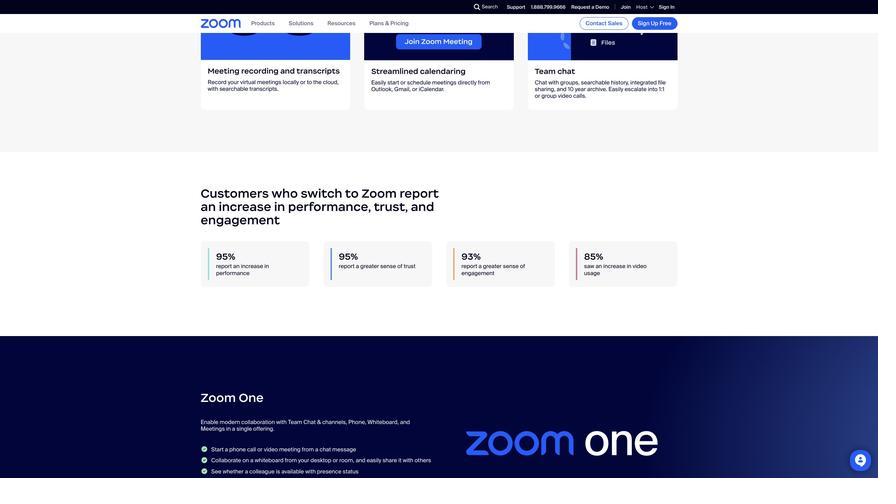 Task type: describe. For each thing, give the bounding box(es) containing it.
meeting recording and transcripts record your virtual meetings locally or to the cloud, with searchable transcripts.
[[208, 66, 340, 93]]

0 vertical spatial &
[[385, 20, 389, 27]]

collaborate
[[211, 457, 241, 465]]

with inside meeting recording and transcripts record your virtual meetings locally or to the cloud, with searchable transcripts.
[[208, 85, 218, 93]]

channels,
[[323, 419, 347, 426]]

join link
[[621, 4, 631, 10]]

with inside the enable modern collaboration with team chat & channels, phone, whiteboard, and meetings in a single offering.
[[276, 419, 287, 426]]

resources
[[328, 20, 356, 27]]

85%
[[585, 251, 604, 262]]

status
[[343, 468, 359, 475]]

1.888.799.9666 link
[[531, 4, 566, 10]]

one
[[239, 391, 264, 406]]

engagement inside "93% report a greater sense of engagement"
[[462, 270, 495, 277]]

or right call
[[257, 446, 263, 454]]

record
[[208, 79, 227, 86]]

customers
[[201, 186, 269, 201]]

chat inside team chat chat with groups, searchable history, integrated file sharing, and 10 year archive. easily escalate into 1:1 or group video calls.
[[535, 79, 548, 86]]

archive.
[[588, 85, 608, 93]]

free
[[660, 20, 672, 27]]

zoom one logo image
[[446, 378, 678, 478]]

sales
[[608, 20, 623, 27]]

zoom one
[[201, 391, 264, 406]]

meeting
[[279, 446, 301, 454]]

video for 85%
[[633, 263, 647, 270]]

phone,
[[349, 419, 367, 426]]

of for 95%
[[398, 263, 403, 270]]

meeting recording and transcripts image
[[201, 0, 351, 60]]

start
[[388, 79, 399, 86]]

in inside customers who switch to zoom report an increase in performance, trust, and engagement
[[274, 199, 285, 215]]

available
[[282, 468, 304, 475]]

1:1
[[659, 85, 665, 93]]

report for 95% report a greater sense of trust
[[339, 263, 355, 270]]

host button
[[637, 4, 654, 10]]

share
[[383, 457, 397, 465]]

sense for 95%
[[381, 263, 396, 270]]

locally
[[283, 79, 299, 86]]

sign for sign up free
[[638, 20, 650, 27]]

recording
[[241, 66, 279, 76]]

message
[[332, 446, 356, 454]]

sense for 93%
[[503, 263, 519, 270]]

and inside meeting recording and transcripts record your virtual meetings locally or to the cloud, with searchable transcripts.
[[281, 66, 295, 76]]

enable
[[201, 419, 219, 426]]

or left the room,
[[333, 457, 338, 465]]

plans & pricing
[[370, 20, 409, 27]]

an for 95%
[[233, 263, 240, 270]]

and left the easily
[[356, 457, 366, 465]]

2 vertical spatial from
[[285, 457, 297, 465]]

1.888.799.9666
[[531, 4, 566, 10]]

zoom logo image
[[201, 19, 241, 28]]

1 vertical spatial from
[[302, 446, 314, 454]]

to inside meeting recording and transcripts record your virtual meetings locally or to the cloud, with searchable transcripts.
[[307, 79, 312, 86]]

sharing,
[[535, 85, 556, 93]]

support link
[[507, 4, 526, 10]]

host
[[637, 4, 648, 10]]

increase for 95%
[[241, 263, 263, 270]]

your for on
[[298, 457, 309, 465]]

support
[[507, 4, 526, 10]]

or right gmail,
[[412, 85, 418, 93]]

single
[[237, 425, 252, 433]]

contact sales
[[586, 20, 623, 27]]

sign up free
[[638, 20, 672, 27]]

with down desktop
[[306, 468, 316, 475]]

to inside customers who switch to zoom report an increase in performance, trust, and engagement
[[345, 186, 359, 201]]

join
[[621, 4, 631, 10]]

request a demo
[[572, 4, 610, 10]]

escalate
[[625, 85, 647, 93]]

sign up free link
[[632, 17, 678, 30]]

contact
[[586, 20, 607, 27]]

up
[[651, 20, 659, 27]]

offering.
[[253, 425, 275, 433]]

start
[[211, 446, 224, 454]]

search image
[[474, 4, 480, 10]]

an for 85%
[[596, 263, 602, 270]]

meetings inside meeting recording and transcripts record your virtual meetings locally or to the cloud, with searchable transcripts.
[[257, 79, 282, 86]]

plans
[[370, 20, 384, 27]]

85% saw an increase in video usage
[[585, 251, 647, 277]]

chat inside the enable modern collaboration with team chat & channels, phone, whiteboard, and meetings in a single offering.
[[304, 419, 316, 426]]

directly
[[458, 79, 477, 86]]

performance,
[[288, 199, 371, 215]]

who
[[272, 186, 298, 201]]

group
[[542, 92, 557, 99]]

chat image
[[528, 0, 678, 60]]

schedule
[[407, 79, 431, 86]]

meetings
[[201, 425, 225, 433]]

93%
[[462, 251, 481, 262]]

collaborate on a whiteboard from your desktop or room, and easily share it with others
[[211, 457, 431, 465]]

search
[[482, 4, 498, 10]]

usage
[[585, 270, 600, 277]]

file
[[659, 79, 666, 86]]

desktop
[[311, 457, 332, 465]]

whether
[[223, 468, 244, 475]]

calendar image
[[365, 0, 514, 60]]

easily inside streamlined calendaring easily start or schedule meetings directly from outlook, gmail, or icalendar.
[[372, 79, 386, 86]]

searchable inside team chat chat with groups, searchable history, integrated file sharing, and 10 year archive. easily escalate into 1:1 or group video calls.
[[581, 79, 610, 86]]

with inside team chat chat with groups, searchable history, integrated file sharing, and 10 year archive. easily escalate into 1:1 or group video calls.
[[549, 79, 559, 86]]

others
[[415, 457, 431, 465]]

whiteboard
[[255, 457, 284, 465]]

engagement inside customers who switch to zoom report an increase in performance, trust, and engagement
[[201, 213, 280, 228]]

streamlined calendaring easily start or schedule meetings directly from outlook, gmail, or icalendar.
[[372, 66, 490, 93]]

products button
[[251, 20, 275, 27]]

colleague
[[250, 468, 275, 475]]

95% for 95% report an increase in performance
[[216, 251, 236, 262]]

customers who switch to zoom report an increase in performance, trust, and engagement
[[201, 186, 439, 228]]

streamlined
[[372, 66, 419, 76]]



Task type: locate. For each thing, give the bounding box(es) containing it.
0 vertical spatial engagement
[[201, 213, 280, 228]]

from inside streamlined calendaring easily start or schedule meetings directly from outlook, gmail, or icalendar.
[[478, 79, 490, 86]]

report inside customers who switch to zoom report an increase in performance, trust, and engagement
[[400, 186, 439, 201]]

sign left up
[[638, 20, 650, 27]]

0 vertical spatial to
[[307, 79, 312, 86]]

and up locally
[[281, 66, 295, 76]]

2 95% from the left
[[339, 251, 358, 262]]

sense inside "93% report a greater sense of engagement"
[[503, 263, 519, 270]]

with up group
[[549, 79, 559, 86]]

request
[[572, 4, 591, 10]]

see
[[211, 468, 222, 475]]

outlook,
[[372, 85, 393, 93]]

1 vertical spatial chat
[[304, 419, 316, 426]]

on
[[243, 457, 249, 465]]

2 meetings from the left
[[432, 79, 457, 86]]

easily inside team chat chat with groups, searchable history, integrated file sharing, and 10 year archive. easily escalate into 1:1 or group video calls.
[[609, 85, 624, 93]]

1 horizontal spatial searchable
[[581, 79, 610, 86]]

trust
[[404, 263, 416, 270]]

easily
[[367, 457, 382, 465]]

0 horizontal spatial team
[[288, 419, 302, 426]]

0 horizontal spatial engagement
[[201, 213, 280, 228]]

chat up collaborate on a whiteboard from your desktop or room, and easily share it with others
[[320, 446, 331, 454]]

report inside "93% report a greater sense of engagement"
[[462, 263, 478, 270]]

0 vertical spatial your
[[228, 79, 239, 86]]

request a demo link
[[572, 4, 610, 10]]

team inside team chat chat with groups, searchable history, integrated file sharing, and 10 year archive. easily escalate into 1:1 or group video calls.
[[535, 66, 556, 76]]

in
[[274, 199, 285, 215], [265, 263, 269, 270], [627, 263, 632, 270], [226, 425, 231, 433]]

solutions button
[[289, 20, 314, 27]]

2 horizontal spatial video
[[633, 263, 647, 270]]

zoom inside customers who switch to zoom report an increase in performance, trust, and engagement
[[362, 186, 397, 201]]

2 vertical spatial video
[[264, 446, 278, 454]]

phone
[[230, 446, 246, 454]]

& inside the enable modern collaboration with team chat & channels, phone, whiteboard, and meetings in a single offering.
[[317, 419, 321, 426]]

call
[[247, 446, 256, 454]]

searchable up "calls."
[[581, 79, 610, 86]]

a inside the enable modern collaboration with team chat & channels, phone, whiteboard, and meetings in a single offering.
[[232, 425, 235, 433]]

and right whiteboard, at bottom
[[400, 419, 410, 426]]

modern
[[220, 419, 240, 426]]

1 horizontal spatial engagement
[[462, 270, 495, 277]]

groups,
[[561, 79, 580, 86]]

2 horizontal spatial from
[[478, 79, 490, 86]]

see whether a colleague is available with presence status
[[211, 468, 359, 475]]

chat left channels,
[[304, 419, 316, 426]]

or right locally
[[300, 79, 306, 86]]

room,
[[340, 457, 355, 465]]

report inside 95% report a greater sense of trust
[[339, 263, 355, 270]]

1 vertical spatial sign
[[638, 20, 650, 27]]

with right offering. at the left of page
[[276, 419, 287, 426]]

chat inside team chat chat with groups, searchable history, integrated file sharing, and 10 year archive. easily escalate into 1:1 or group video calls.
[[558, 66, 576, 76]]

0 horizontal spatial of
[[398, 263, 403, 270]]

easily left start
[[372, 79, 386, 86]]

engagement down 93%
[[462, 270, 495, 277]]

video
[[558, 92, 572, 99], [633, 263, 647, 270], [264, 446, 278, 454]]

of
[[398, 263, 403, 270], [520, 263, 526, 270]]

1 horizontal spatial of
[[520, 263, 526, 270]]

0 horizontal spatial from
[[285, 457, 297, 465]]

and inside the enable modern collaboration with team chat & channels, phone, whiteboard, and meetings in a single offering.
[[400, 419, 410, 426]]

searchable inside meeting recording and transcripts record your virtual meetings locally or to the cloud, with searchable transcripts.
[[220, 85, 248, 93]]

team inside the enable modern collaboration with team chat & channels, phone, whiteboard, and meetings in a single offering.
[[288, 419, 302, 426]]

a
[[592, 4, 595, 10], [356, 263, 359, 270], [479, 263, 482, 270], [232, 425, 235, 433], [225, 446, 228, 454], [315, 446, 319, 454], [250, 457, 254, 465], [245, 468, 248, 475]]

1 horizontal spatial &
[[385, 20, 389, 27]]

report for 93% report a greater sense of engagement
[[462, 263, 478, 270]]

presence
[[317, 468, 342, 475]]

in
[[671, 4, 675, 10]]

your for recording
[[228, 79, 239, 86]]

increase
[[219, 199, 271, 215], [241, 263, 263, 270], [604, 263, 626, 270]]

& left channels,
[[317, 419, 321, 426]]

team up sharing,
[[535, 66, 556, 76]]

and left 10
[[557, 85, 567, 93]]

1 horizontal spatial from
[[302, 446, 314, 454]]

report inside 95% report an increase in performance
[[216, 263, 232, 270]]

search image
[[474, 4, 480, 10]]

1 vertical spatial video
[[633, 263, 647, 270]]

solutions
[[289, 20, 314, 27]]

sense
[[381, 263, 396, 270], [503, 263, 519, 270]]

0 vertical spatial chat
[[558, 66, 576, 76]]

of inside 95% report a greater sense of trust
[[398, 263, 403, 270]]

pricing
[[391, 20, 409, 27]]

or inside team chat chat with groups, searchable history, integrated file sharing, and 10 year archive. easily escalate into 1:1 or group video calls.
[[535, 92, 541, 99]]

video for start
[[264, 446, 278, 454]]

0 horizontal spatial chat
[[320, 446, 331, 454]]

a inside "93% report a greater sense of engagement"
[[479, 263, 482, 270]]

0 vertical spatial chat
[[535, 79, 548, 86]]

1 vertical spatial zoom
[[201, 391, 236, 406]]

0 horizontal spatial easily
[[372, 79, 386, 86]]

95% for 95% report a greater sense of trust
[[339, 251, 358, 262]]

is
[[276, 468, 280, 475]]

1 horizontal spatial meetings
[[432, 79, 457, 86]]

1 vertical spatial team
[[288, 419, 302, 426]]

1 greater from the left
[[361, 263, 379, 270]]

0 horizontal spatial greater
[[361, 263, 379, 270]]

integrated
[[631, 79, 657, 86]]

history,
[[612, 79, 629, 86]]

sign in
[[659, 4, 675, 10]]

95% report an increase in performance
[[216, 251, 269, 277]]

engagement down the customers
[[201, 213, 280, 228]]

greater inside 95% report a greater sense of trust
[[361, 263, 379, 270]]

1 horizontal spatial easily
[[609, 85, 624, 93]]

products
[[251, 20, 275, 27]]

0 horizontal spatial video
[[264, 446, 278, 454]]

1 sense from the left
[[381, 263, 396, 270]]

greater for 93%
[[483, 263, 502, 270]]

& right plans
[[385, 20, 389, 27]]

collaboration
[[241, 419, 275, 426]]

in inside 95% report an increase in performance
[[265, 263, 269, 270]]

to
[[307, 79, 312, 86], [345, 186, 359, 201]]

contact sales link
[[580, 17, 629, 30]]

calls.
[[574, 92, 587, 99]]

0 horizontal spatial sense
[[381, 263, 396, 270]]

it
[[399, 457, 402, 465]]

a inside 95% report a greater sense of trust
[[356, 263, 359, 270]]

or inside meeting recording and transcripts record your virtual meetings locally or to the cloud, with searchable transcripts.
[[300, 79, 306, 86]]

and inside team chat chat with groups, searchable history, integrated file sharing, and 10 year archive. easily escalate into 1:1 or group video calls.
[[557, 85, 567, 93]]

greater for 95%
[[361, 263, 379, 270]]

sign for sign in
[[659, 4, 670, 10]]

95% report a greater sense of trust
[[339, 251, 416, 270]]

plans & pricing link
[[370, 20, 409, 27]]

0 vertical spatial zoom
[[362, 186, 397, 201]]

meetings down recording
[[257, 79, 282, 86]]

from down the meeting
[[285, 457, 297, 465]]

in inside the enable modern collaboration with team chat & channels, phone, whiteboard, and meetings in a single offering.
[[226, 425, 231, 433]]

1 vertical spatial your
[[298, 457, 309, 465]]

greater inside "93% report a greater sense of engagement"
[[483, 263, 502, 270]]

0 horizontal spatial 95%
[[216, 251, 236, 262]]

&
[[385, 20, 389, 27], [317, 419, 321, 426]]

an inside customers who switch to zoom report an increase in performance, trust, and engagement
[[201, 199, 216, 215]]

increase for 85%
[[604, 263, 626, 270]]

93% report a greater sense of engagement
[[462, 251, 526, 277]]

enable modern collaboration with team chat & channels, phone, whiteboard, and meetings in a single offering.
[[201, 419, 410, 433]]

1 horizontal spatial greater
[[483, 263, 502, 270]]

1 horizontal spatial team
[[535, 66, 556, 76]]

chat
[[535, 79, 548, 86], [304, 419, 316, 426]]

0 horizontal spatial your
[[228, 79, 239, 86]]

icalendar.
[[419, 85, 445, 93]]

report for 95% report an increase in performance
[[216, 263, 232, 270]]

0 vertical spatial from
[[478, 79, 490, 86]]

meetings down "calendaring"
[[432, 79, 457, 86]]

1 horizontal spatial chat
[[535, 79, 548, 86]]

chat up group
[[535, 79, 548, 86]]

0 horizontal spatial an
[[201, 199, 216, 215]]

zoom
[[362, 186, 397, 201], [201, 391, 236, 406]]

0 horizontal spatial meetings
[[257, 79, 282, 86]]

chat up groups,
[[558, 66, 576, 76]]

1 horizontal spatial your
[[298, 457, 309, 465]]

of inside "93% report a greater sense of engagement"
[[520, 263, 526, 270]]

from
[[478, 79, 490, 86], [302, 446, 314, 454], [285, 457, 297, 465]]

and right 'trust,'
[[411, 199, 435, 215]]

report
[[400, 186, 439, 201], [216, 263, 232, 270], [339, 263, 355, 270], [462, 263, 478, 270]]

virtual
[[240, 79, 256, 86]]

1 horizontal spatial to
[[345, 186, 359, 201]]

0 horizontal spatial &
[[317, 419, 321, 426]]

resources button
[[328, 20, 356, 27]]

the
[[314, 79, 322, 86]]

with down the meeting
[[208, 85, 218, 93]]

1 horizontal spatial chat
[[558, 66, 576, 76]]

1 horizontal spatial sign
[[659, 4, 670, 10]]

1 horizontal spatial 95%
[[339, 251, 358, 262]]

or left group
[[535, 92, 541, 99]]

an inside 85% saw an increase in video usage
[[596, 263, 602, 270]]

1 vertical spatial &
[[317, 419, 321, 426]]

increase inside 85% saw an increase in video usage
[[604, 263, 626, 270]]

from up desktop
[[302, 446, 314, 454]]

performance
[[216, 270, 250, 277]]

2 of from the left
[[520, 263, 526, 270]]

gmail,
[[395, 85, 411, 93]]

1 vertical spatial to
[[345, 186, 359, 201]]

searchable
[[581, 79, 610, 86], [220, 85, 248, 93]]

0 horizontal spatial chat
[[304, 419, 316, 426]]

greater
[[361, 263, 379, 270], [483, 263, 502, 270]]

or
[[300, 79, 306, 86], [401, 79, 406, 86], [412, 85, 418, 93], [535, 92, 541, 99], [257, 446, 263, 454], [333, 457, 338, 465]]

0 vertical spatial sign
[[659, 4, 670, 10]]

meetings
[[257, 79, 282, 86], [432, 79, 457, 86]]

None search field
[[449, 1, 476, 13]]

your left virtual
[[228, 79, 239, 86]]

team chat chat with groups, searchable history, integrated file sharing, and 10 year archive. easily escalate into 1:1 or group video calls.
[[535, 66, 666, 99]]

with right 'it'
[[403, 457, 414, 465]]

searchable down the meeting
[[220, 85, 248, 93]]

increase inside 95% report an increase in performance
[[241, 263, 263, 270]]

with
[[549, 79, 559, 86], [208, 85, 218, 93], [276, 419, 287, 426], [403, 457, 414, 465], [306, 468, 316, 475]]

1 vertical spatial engagement
[[462, 270, 495, 277]]

95% inside 95% report an increase in performance
[[216, 251, 236, 262]]

0 vertical spatial video
[[558, 92, 572, 99]]

your inside meeting recording and transcripts record your virtual meetings locally or to the cloud, with searchable transcripts.
[[228, 79, 239, 86]]

1 horizontal spatial an
[[233, 263, 240, 270]]

to right switch
[[345, 186, 359, 201]]

an inside 95% report an increase in performance
[[233, 263, 240, 270]]

95% inside 95% report a greater sense of trust
[[339, 251, 358, 262]]

1 horizontal spatial sense
[[503, 263, 519, 270]]

transcripts.
[[250, 85, 279, 93]]

10
[[568, 85, 574, 93]]

2 horizontal spatial an
[[596, 263, 602, 270]]

increase inside customers who switch to zoom report an increase in performance, trust, and engagement
[[219, 199, 271, 215]]

meetings inside streamlined calendaring easily start or schedule meetings directly from outlook, gmail, or icalendar.
[[432, 79, 457, 86]]

1 meetings from the left
[[257, 79, 282, 86]]

1 horizontal spatial zoom
[[362, 186, 397, 201]]

video inside 85% saw an increase in video usage
[[633, 263, 647, 270]]

switch
[[301, 186, 343, 201]]

0 horizontal spatial to
[[307, 79, 312, 86]]

to left the at the top
[[307, 79, 312, 86]]

saw
[[585, 263, 595, 270]]

from right directly
[[478, 79, 490, 86]]

sense inside 95% report a greater sense of trust
[[381, 263, 396, 270]]

whiteboard,
[[368, 419, 399, 426]]

in inside 85% saw an increase in video usage
[[627, 263, 632, 270]]

team up the meeting
[[288, 419, 302, 426]]

2 greater from the left
[[483, 263, 502, 270]]

your
[[228, 79, 239, 86], [298, 457, 309, 465]]

0 vertical spatial team
[[535, 66, 556, 76]]

1 of from the left
[[398, 263, 403, 270]]

0 horizontal spatial sign
[[638, 20, 650, 27]]

cloud,
[[323, 79, 339, 86]]

easily right archive.
[[609, 85, 624, 93]]

2 sense from the left
[[503, 263, 519, 270]]

1 vertical spatial chat
[[320, 446, 331, 454]]

1 95% from the left
[[216, 251, 236, 262]]

0 horizontal spatial zoom
[[201, 391, 236, 406]]

and inside customers who switch to zoom report an increase in performance, trust, and engagement
[[411, 199, 435, 215]]

or right start
[[401, 79, 406, 86]]

trust,
[[374, 199, 408, 215]]

into
[[648, 85, 658, 93]]

0 horizontal spatial searchable
[[220, 85, 248, 93]]

sign left "in"
[[659, 4, 670, 10]]

calendaring
[[420, 66, 466, 76]]

engagement
[[201, 213, 280, 228], [462, 270, 495, 277]]

easily
[[372, 79, 386, 86], [609, 85, 624, 93]]

of for 93%
[[520, 263, 526, 270]]

your up available
[[298, 457, 309, 465]]

video inside team chat chat with groups, searchable history, integrated file sharing, and 10 year archive. easily escalate into 1:1 or group video calls.
[[558, 92, 572, 99]]

1 horizontal spatial video
[[558, 92, 572, 99]]



Task type: vqa. For each thing, say whether or not it's contained in the screenshot.


